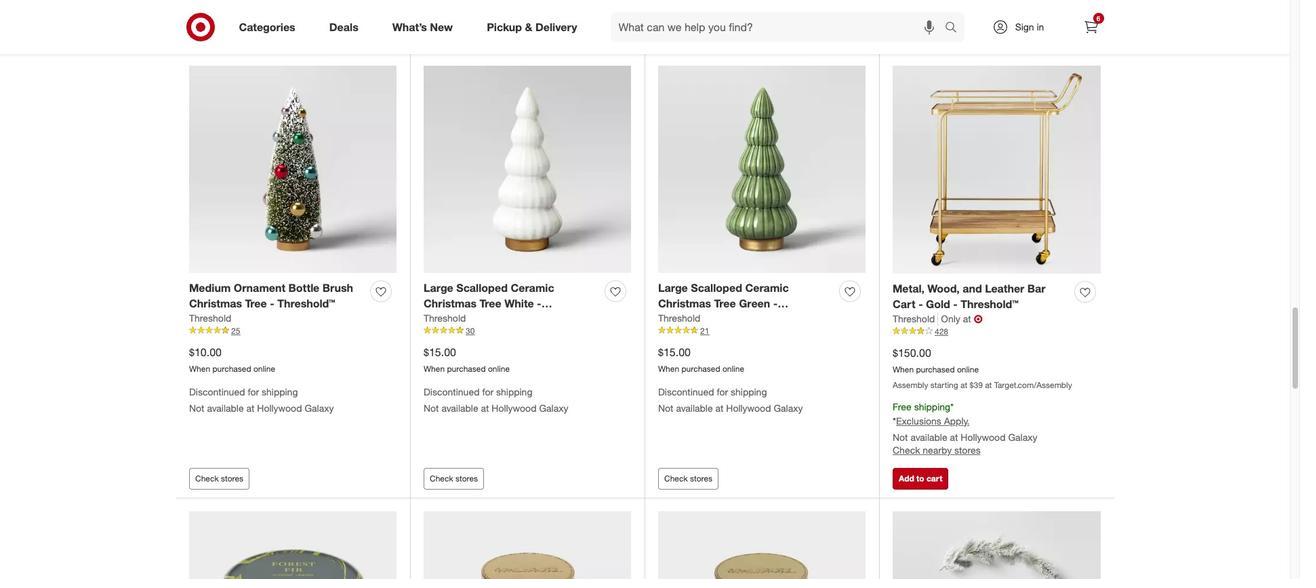 Task type: vqa. For each thing, say whether or not it's contained in the screenshot.


Task type: describe. For each thing, give the bounding box(es) containing it.
threshold inside "threshold only at ¬"
[[893, 313, 935, 325]]

&
[[525, 20, 533, 34]]

large scalloped ceramic christmas tree green - threshold™
[[659, 281, 789, 326]]

428 link
[[893, 326, 1101, 338]]

not for large scalloped ceramic christmas tree green - threshold™
[[659, 403, 674, 415]]

what's new link
[[381, 12, 470, 42]]

check for large scalloped ceramic christmas tree white - threshold™
[[430, 474, 453, 484]]

sign in
[[1016, 21, 1045, 33]]

online for white
[[488, 364, 510, 374]]

6
[[1097, 14, 1101, 22]]

purchased for white
[[447, 364, 486, 374]]

stores for medium ornament bottle brush christmas tree - threshold™
[[221, 474, 244, 484]]

white
[[505, 297, 534, 311]]

25
[[231, 326, 240, 336]]

shipping for green
[[731, 386, 767, 398]]

check inside free shipping * * exclusions apply. not available at hollywood galaxy check nearby stores
[[893, 445, 921, 457]]

christmas inside medium ornament bottle brush christmas tree - threshold™
[[189, 297, 242, 311]]

search button
[[939, 12, 972, 45]]

deals link
[[318, 12, 376, 42]]

stores for large scalloped ceramic christmas tree white - threshold™
[[456, 474, 478, 484]]

- for white
[[537, 297, 542, 311]]

galaxy for medium ornament bottle brush christmas tree - threshold™
[[305, 403, 334, 415]]

threshold for large scalloped ceramic christmas tree green - threshold™
[[659, 312, 701, 324]]

gold
[[926, 298, 951, 311]]

25 link
[[189, 325, 397, 337]]

categories
[[239, 20, 296, 34]]

$10.00
[[189, 346, 222, 359]]

$15.00 for large scalloped ceramic christmas tree green - threshold™
[[659, 346, 691, 359]]

wood,
[[928, 282, 960, 296]]

available for large scalloped ceramic christmas tree white - threshold™
[[442, 403, 479, 415]]

scalloped for green
[[691, 281, 743, 295]]

at inside free shipping * * exclusions apply. not available at hollywood galaxy check nearby stores
[[951, 432, 959, 443]]

threshold™ for large scalloped ceramic christmas tree green - threshold™
[[659, 312, 717, 326]]

hollywood for white
[[492, 403, 537, 415]]

- for cart
[[919, 298, 923, 311]]

what's new
[[393, 20, 453, 34]]

assembly
[[893, 380, 929, 390]]

galaxy for large scalloped ceramic christmas tree green - threshold™
[[774, 403, 803, 415]]

check stores for large scalloped ceramic christmas tree green - threshold™
[[665, 474, 713, 484]]

green
[[739, 297, 771, 311]]

sign
[[1016, 21, 1035, 33]]

ceramic for green
[[746, 281, 789, 295]]

large scalloped ceramic christmas tree green - threshold™ link
[[659, 281, 834, 326]]

medium ornament bottle brush christmas tree - threshold™ link
[[189, 281, 365, 312]]

21
[[701, 326, 710, 336]]

deals
[[329, 20, 359, 34]]

check stores for large scalloped ceramic christmas tree white - threshold™
[[430, 474, 478, 484]]

discontinued for shipping not available at hollywood galaxy for green
[[659, 386, 803, 415]]

pickup & delivery
[[487, 20, 578, 34]]

check for medium ornament bottle brush christmas tree - threshold™
[[195, 474, 219, 484]]

ornament
[[234, 281, 286, 295]]

free shipping * * exclusions apply. not available at hollywood galaxy check nearby stores
[[893, 401, 1038, 457]]

not inside free shipping * * exclusions apply. not available at hollywood galaxy check nearby stores
[[893, 432, 908, 443]]

available inside free shipping * * exclusions apply. not available at hollywood galaxy check nearby stores
[[911, 432, 948, 443]]

threshold link for large scalloped ceramic christmas tree white - threshold™
[[424, 312, 466, 325]]

at inside "threshold only at ¬"
[[964, 313, 972, 325]]

nearby
[[923, 445, 952, 457]]

pickup
[[487, 20, 522, 34]]

large scalloped ceramic christmas tree white - threshold™ link
[[424, 281, 600, 326]]

exclusions
[[897, 415, 942, 427]]

pickup & delivery link
[[476, 12, 594, 42]]

for for white
[[482, 386, 494, 398]]

6 link
[[1077, 12, 1106, 42]]

threshold for large scalloped ceramic christmas tree white - threshold™
[[424, 312, 466, 324]]

$39
[[970, 380, 983, 390]]

purchased for green
[[682, 364, 721, 374]]

categories link
[[228, 12, 312, 42]]

tree for large scalloped ceramic christmas tree white - threshold™
[[480, 297, 502, 311]]

bar
[[1028, 282, 1046, 296]]

purchased for tree
[[213, 364, 251, 374]]

threshold only at ¬
[[893, 312, 983, 326]]

30 link
[[424, 325, 631, 337]]



Task type: locate. For each thing, give the bounding box(es) containing it.
* down free
[[893, 415, 897, 427]]

discontinued for shipping not available at hollywood galaxy
[[189, 386, 334, 415], [424, 386, 569, 415], [659, 386, 803, 415]]

- right green
[[774, 297, 778, 311]]

15oz glass jar 2-wick pattern glitter tree candle green - opalhouse™ image
[[424, 512, 631, 580], [424, 512, 631, 580]]

check stores button
[[189, 469, 250, 490], [424, 469, 484, 490], [659, 469, 719, 490]]

metal,
[[893, 282, 925, 296]]

1 horizontal spatial $15.00
[[659, 346, 691, 359]]

2 discontinued for shipping not available at hollywood galaxy from the left
[[424, 386, 569, 415]]

when for large scalloped ceramic christmas tree white - threshold™
[[424, 364, 445, 374]]

metal, wood, and leather bar cart - gold - threshold™ image
[[893, 65, 1101, 274], [893, 65, 1101, 274]]

threshold up the 30
[[424, 312, 466, 324]]

ceramic for white
[[511, 281, 554, 295]]

purchased inside $150.00 when purchased online assembly starting at $39 at target.com/assembly
[[917, 365, 955, 375]]

brush
[[323, 281, 353, 295]]

$150.00
[[893, 346, 932, 360]]

christmas inside large scalloped ceramic christmas tree green - threshold™
[[659, 297, 712, 311]]

threshold™ for medium ornament bottle brush christmas tree - threshold™
[[277, 297, 335, 311]]

$15.00 when purchased online
[[424, 346, 510, 374], [659, 346, 745, 374]]

discontinued down 21
[[659, 386, 715, 398]]

$15.00 for large scalloped ceramic christmas tree white - threshold™
[[424, 346, 456, 359]]

christmas inside the large scalloped ceramic christmas tree white - threshold™
[[424, 297, 477, 311]]

not
[[189, 403, 204, 415], [424, 403, 439, 415], [659, 403, 674, 415], [893, 432, 908, 443]]

1 horizontal spatial check stores
[[430, 474, 478, 484]]

large scalloped ceramic christmas tree green - threshold™ image
[[659, 65, 866, 273], [659, 65, 866, 273]]

christmas for large scalloped ceramic christmas tree green - threshold™
[[659, 297, 712, 311]]

for for green
[[717, 386, 728, 398]]

when inside the $10.00 when purchased online
[[189, 364, 210, 374]]

marbled tin forest fir lidded jar candle green 5.8oz - threshold™ image
[[189, 512, 397, 580], [189, 512, 397, 580]]

0 horizontal spatial scalloped
[[457, 281, 508, 295]]

0 vertical spatial *
[[951, 401, 954, 413]]

online inside $150.00 when purchased online assembly starting at $39 at target.com/assembly
[[958, 365, 979, 375]]

1 scalloped from the left
[[457, 281, 508, 295]]

shipping down the $10.00 when purchased online
[[262, 386, 298, 398]]

2 ceramic from the left
[[746, 281, 789, 295]]

1 check stores button from the left
[[189, 469, 250, 490]]

when for large scalloped ceramic christmas tree green - threshold™
[[659, 364, 680, 374]]

1 horizontal spatial christmas
[[424, 297, 477, 311]]

3 check stores button from the left
[[659, 469, 719, 490]]

1 horizontal spatial large
[[659, 281, 688, 295]]

large inside the large scalloped ceramic christmas tree white - threshold™
[[424, 281, 454, 295]]

ceramic up green
[[746, 281, 789, 295]]

* up apply.
[[951, 401, 954, 413]]

scalloped up green
[[691, 281, 743, 295]]

purchased down 21
[[682, 364, 721, 374]]

and
[[963, 282, 983, 296]]

2-wick bow pattern glass tinsel and thyme lidded holiday jar candle cream 15oz - opalhouse™ image
[[659, 512, 866, 580], [659, 512, 866, 580]]

hollywood for tree
[[257, 403, 302, 415]]

what's
[[393, 20, 427, 34]]

threshold™ for large scalloped ceramic christmas tree white - threshold™
[[424, 312, 482, 326]]

threshold up 25
[[189, 312, 231, 324]]

threshold link up 25
[[189, 312, 231, 325]]

purchased for cart
[[917, 365, 955, 375]]

2 horizontal spatial check stores button
[[659, 469, 719, 490]]

discontinued
[[189, 386, 245, 398], [424, 386, 480, 398], [659, 386, 715, 398]]

2 horizontal spatial tree
[[715, 297, 736, 311]]

hollywood inside free shipping * * exclusions apply. not available at hollywood galaxy check nearby stores
[[961, 432, 1006, 443]]

large inside large scalloped ceramic christmas tree green - threshold™
[[659, 281, 688, 295]]

threshold link up 21
[[659, 312, 701, 325]]

- up only
[[954, 298, 958, 311]]

1 tree from the left
[[245, 297, 267, 311]]

threshold for medium ornament bottle brush christmas tree - threshold™
[[189, 312, 231, 324]]

christmas down medium at left
[[189, 297, 242, 311]]

3 tree from the left
[[715, 297, 736, 311]]

online down 30 link
[[488, 364, 510, 374]]

bottle
[[289, 281, 320, 295]]

2 horizontal spatial christmas
[[659, 297, 712, 311]]

threshold link
[[189, 312, 231, 325], [424, 312, 466, 325], [659, 312, 701, 325], [893, 312, 939, 326]]

2 horizontal spatial for
[[717, 386, 728, 398]]

christmas for large scalloped ceramic christmas tree white - threshold™
[[424, 297, 477, 311]]

check stores
[[195, 474, 244, 484], [430, 474, 478, 484], [665, 474, 713, 484]]

1 christmas from the left
[[189, 297, 242, 311]]

2 large from the left
[[659, 281, 688, 295]]

- inside large scalloped ceramic christmas tree green - threshold™
[[774, 297, 778, 311]]

galaxy for large scalloped ceramic christmas tree white - threshold™
[[539, 403, 569, 415]]

1 horizontal spatial discontinued for shipping not available at hollywood galaxy
[[424, 386, 569, 415]]

starting
[[931, 380, 959, 390]]

1 discontinued for shipping not available at hollywood galaxy from the left
[[189, 386, 334, 415]]

exclusions apply. button
[[897, 415, 970, 428]]

check nearby stores button
[[893, 445, 981, 458]]

discontinued for shipping not available at hollywood galaxy for tree
[[189, 386, 334, 415]]

christmas
[[189, 297, 242, 311], [424, 297, 477, 311], [659, 297, 712, 311]]

0 horizontal spatial check stores
[[195, 474, 244, 484]]

online for tree
[[254, 364, 275, 374]]

new
[[430, 20, 453, 34]]

1 $15.00 when purchased online from the left
[[424, 346, 510, 374]]

3 check stores from the left
[[665, 474, 713, 484]]

check stores button for large scalloped ceramic christmas tree green - threshold™
[[659, 469, 719, 490]]

3 discontinued from the left
[[659, 386, 715, 398]]

$15.00
[[424, 346, 456, 359], [659, 346, 691, 359]]

1 horizontal spatial *
[[951, 401, 954, 413]]

1 horizontal spatial $15.00 when purchased online
[[659, 346, 745, 374]]

- inside medium ornament bottle brush christmas tree - threshold™
[[270, 297, 274, 311]]

3 for from the left
[[717, 386, 728, 398]]

for for tree
[[248, 386, 259, 398]]

ceramic inside the large scalloped ceramic christmas tree white - threshold™
[[511, 281, 554, 295]]

0 horizontal spatial discontinued
[[189, 386, 245, 398]]

-
[[270, 297, 274, 311], [537, 297, 542, 311], [774, 297, 778, 311], [919, 298, 923, 311], [954, 298, 958, 311]]

2 scalloped from the left
[[691, 281, 743, 295]]

1 horizontal spatial ceramic
[[746, 281, 789, 295]]

available for medium ornament bottle brush christmas tree - threshold™
[[207, 403, 244, 415]]

to
[[213, 27, 221, 37], [448, 27, 455, 37], [682, 27, 690, 37], [917, 27, 925, 37], [917, 474, 925, 484]]

$15.00 when purchased online down 21
[[659, 346, 745, 374]]

search
[[939, 21, 972, 35]]

for
[[248, 386, 259, 398], [482, 386, 494, 398], [717, 386, 728, 398]]

large scalloped ceramic christmas tree white - threshold™ image
[[424, 65, 631, 273], [424, 65, 631, 273]]

$15.00 when purchased online for large scalloped ceramic christmas tree white - threshold™
[[424, 346, 510, 374]]

discontinued down the $10.00 when purchased online
[[189, 386, 245, 398]]

1 discontinued from the left
[[189, 386, 245, 398]]

0 horizontal spatial ceramic
[[511, 281, 554, 295]]

tree inside large scalloped ceramic christmas tree green - threshold™
[[715, 297, 736, 311]]

- right white at the left of the page
[[537, 297, 542, 311]]

$150.00 when purchased online assembly starting at $39 at target.com/assembly
[[893, 346, 1073, 390]]

purchased
[[213, 364, 251, 374], [447, 364, 486, 374], [682, 364, 721, 374], [917, 365, 955, 375]]

online inside the $10.00 when purchased online
[[254, 364, 275, 374]]

shipping for tree
[[262, 386, 298, 398]]

discontinued for medium ornament bottle brush christmas tree - threshold™
[[189, 386, 245, 398]]

1 $15.00 from the left
[[424, 346, 456, 359]]

artificial christmas garland heavy flocked - threshold™ image
[[893, 512, 1101, 580], [893, 512, 1101, 580]]

large
[[424, 281, 454, 295], [659, 281, 688, 295]]

online down the 21 link
[[723, 364, 745, 374]]

2 $15.00 when purchased online from the left
[[659, 346, 745, 374]]

large for large scalloped ceramic christmas tree white - threshold™
[[424, 281, 454, 295]]

ceramic up white at the left of the page
[[511, 281, 554, 295]]

sign in link
[[981, 12, 1066, 42]]

stores
[[955, 445, 981, 457], [221, 474, 244, 484], [456, 474, 478, 484], [690, 474, 713, 484]]

1 check stores from the left
[[195, 474, 244, 484]]

scalloped inside the large scalloped ceramic christmas tree white - threshold™
[[457, 281, 508, 295]]

at
[[964, 313, 972, 325], [961, 380, 968, 390], [986, 380, 992, 390], [247, 403, 255, 415], [481, 403, 489, 415], [716, 403, 724, 415], [951, 432, 959, 443]]

What can we help you find? suggestions appear below search field
[[611, 12, 948, 42]]

0 horizontal spatial $15.00
[[424, 346, 456, 359]]

galaxy
[[305, 403, 334, 415], [539, 403, 569, 415], [774, 403, 803, 415], [1009, 432, 1038, 443]]

when inside $150.00 when purchased online assembly starting at $39 at target.com/assembly
[[893, 365, 914, 375]]

stores inside free shipping * * exclusions apply. not available at hollywood galaxy check nearby stores
[[955, 445, 981, 457]]

threshold™ inside medium ornament bottle brush christmas tree - threshold™
[[277, 297, 335, 311]]

in
[[1037, 21, 1045, 33]]

medium ornament bottle brush christmas tree - threshold™ image
[[189, 65, 397, 273], [189, 65, 397, 273]]

0 horizontal spatial christmas
[[189, 297, 242, 311]]

0 horizontal spatial discontinued for shipping not available at hollywood galaxy
[[189, 386, 334, 415]]

hollywood for green
[[727, 403, 772, 415]]

threshold up 21
[[659, 312, 701, 324]]

shipping down 30 link
[[496, 386, 533, 398]]

21 link
[[659, 325, 866, 337]]

check stores button for large scalloped ceramic christmas tree white - threshold™
[[424, 469, 484, 490]]

0 horizontal spatial *
[[893, 415, 897, 427]]

scalloped up white at the left of the page
[[457, 281, 508, 295]]

428
[[935, 327, 949, 337]]

0 horizontal spatial for
[[248, 386, 259, 398]]

shipping
[[262, 386, 298, 398], [496, 386, 533, 398], [731, 386, 767, 398], [915, 401, 951, 413]]

add to cart
[[195, 27, 239, 37], [430, 27, 474, 37], [665, 27, 708, 37], [899, 27, 943, 37], [899, 474, 943, 484]]

medium
[[189, 281, 231, 295]]

online
[[254, 364, 275, 374], [488, 364, 510, 374], [723, 364, 745, 374], [958, 365, 979, 375]]

2 $15.00 from the left
[[659, 346, 691, 359]]

2 check stores button from the left
[[424, 469, 484, 490]]

tree inside medium ornament bottle brush christmas tree - threshold™
[[245, 297, 267, 311]]

tree
[[245, 297, 267, 311], [480, 297, 502, 311], [715, 297, 736, 311]]

threshold link up the 30
[[424, 312, 466, 325]]

tree for large scalloped ceramic christmas tree green - threshold™
[[715, 297, 736, 311]]

- for tree
[[270, 297, 274, 311]]

threshold link down cart
[[893, 312, 939, 326]]

available for large scalloped ceramic christmas tree green - threshold™
[[676, 403, 713, 415]]

shipping down the 21 link
[[731, 386, 767, 398]]

2 for from the left
[[482, 386, 494, 398]]

2 horizontal spatial discontinued for shipping not available at hollywood galaxy
[[659, 386, 803, 415]]

threshold™ inside the large scalloped ceramic christmas tree white - threshold™
[[424, 312, 482, 326]]

stores for large scalloped ceramic christmas tree green - threshold™
[[690, 474, 713, 484]]

online for green
[[723, 364, 745, 374]]

ceramic inside large scalloped ceramic christmas tree green - threshold™
[[746, 281, 789, 295]]

*
[[951, 401, 954, 413], [893, 415, 897, 427]]

when for metal, wood, and leather bar cart - gold - threshold™
[[893, 365, 914, 375]]

1 vertical spatial *
[[893, 415, 897, 427]]

ceramic
[[511, 281, 554, 295], [746, 281, 789, 295]]

0 horizontal spatial $15.00 when purchased online
[[424, 346, 510, 374]]

- inside the large scalloped ceramic christmas tree white - threshold™
[[537, 297, 542, 311]]

scalloped inside large scalloped ceramic christmas tree green - threshold™
[[691, 281, 743, 295]]

purchased down the 30
[[447, 364, 486, 374]]

$15.00 when purchased online for large scalloped ceramic christmas tree green - threshold™
[[659, 346, 745, 374]]

metal, wood, and leather bar cart - gold - threshold™
[[893, 282, 1046, 311]]

online up $39
[[958, 365, 979, 375]]

discontinued for large scalloped ceramic christmas tree white - threshold™
[[424, 386, 480, 398]]

3 discontinued for shipping not available at hollywood galaxy from the left
[[659, 386, 803, 415]]

discontinued for shipping not available at hollywood galaxy for white
[[424, 386, 569, 415]]

cart
[[893, 298, 916, 311]]

add to cart button
[[189, 22, 245, 43], [424, 22, 480, 43], [659, 22, 714, 43], [893, 22, 949, 43], [893, 469, 949, 490]]

large for large scalloped ceramic christmas tree green - threshold™
[[659, 281, 688, 295]]

tree left white at the left of the page
[[480, 297, 502, 311]]

leather
[[986, 282, 1025, 296]]

scalloped for white
[[457, 281, 508, 295]]

discontinued down the 30
[[424, 386, 480, 398]]

1 large from the left
[[424, 281, 454, 295]]

check for large scalloped ceramic christmas tree green - threshold™
[[665, 474, 688, 484]]

2 christmas from the left
[[424, 297, 477, 311]]

check
[[893, 445, 921, 457], [195, 474, 219, 484], [430, 474, 453, 484], [665, 474, 688, 484]]

0 horizontal spatial large
[[424, 281, 454, 295]]

0 horizontal spatial check stores button
[[189, 469, 250, 490]]

threshold link for medium ornament bottle brush christmas tree - threshold™
[[189, 312, 231, 325]]

1 for from the left
[[248, 386, 259, 398]]

2 horizontal spatial discontinued
[[659, 386, 715, 398]]

when for medium ornament bottle brush christmas tree - threshold™
[[189, 364, 210, 374]]

when
[[189, 364, 210, 374], [424, 364, 445, 374], [659, 364, 680, 374], [893, 365, 914, 375]]

threshold™ inside 'metal, wood, and leather bar cart - gold - threshold™'
[[961, 298, 1019, 311]]

hollywood
[[257, 403, 302, 415], [492, 403, 537, 415], [727, 403, 772, 415], [961, 432, 1006, 443]]

tree inside the large scalloped ceramic christmas tree white - threshold™
[[480, 297, 502, 311]]

1 horizontal spatial check stores button
[[424, 469, 484, 490]]

online down 25 link
[[254, 364, 275, 374]]

metal, wood, and leather bar cart - gold - threshold™ link
[[893, 281, 1070, 312]]

galaxy inside free shipping * * exclusions apply. not available at hollywood galaxy check nearby stores
[[1009, 432, 1038, 443]]

threshold down cart
[[893, 313, 935, 325]]

available
[[207, 403, 244, 415], [442, 403, 479, 415], [676, 403, 713, 415], [911, 432, 948, 443]]

large scalloped ceramic christmas tree white - threshold™
[[424, 281, 554, 326]]

shipping up exclusions apply. 'button'
[[915, 401, 951, 413]]

3 christmas from the left
[[659, 297, 712, 311]]

threshold
[[189, 312, 231, 324], [424, 312, 466, 324], [659, 312, 701, 324], [893, 313, 935, 325]]

0 horizontal spatial tree
[[245, 297, 267, 311]]

1 ceramic from the left
[[511, 281, 554, 295]]

purchased inside the $10.00 when purchased online
[[213, 364, 251, 374]]

threshold™ inside large scalloped ceramic christmas tree green - threshold™
[[659, 312, 717, 326]]

only
[[942, 313, 961, 325]]

threshold link for large scalloped ceramic christmas tree green - threshold™
[[659, 312, 701, 325]]

2 horizontal spatial check stores
[[665, 474, 713, 484]]

threshold™
[[277, 297, 335, 311], [961, 298, 1019, 311], [424, 312, 482, 326], [659, 312, 717, 326]]

shipping inside free shipping * * exclusions apply. not available at hollywood galaxy check nearby stores
[[915, 401, 951, 413]]

target.com/assembly
[[995, 380, 1073, 390]]

not for medium ornament bottle brush christmas tree - threshold™
[[189, 403, 204, 415]]

2 check stores from the left
[[430, 474, 478, 484]]

¬
[[974, 312, 983, 326]]

purchased up starting
[[917, 365, 955, 375]]

tree down ornament
[[245, 297, 267, 311]]

1 horizontal spatial scalloped
[[691, 281, 743, 295]]

check stores for medium ornament bottle brush christmas tree - threshold™
[[195, 474, 244, 484]]

1 horizontal spatial tree
[[480, 297, 502, 311]]

- down ornament
[[270, 297, 274, 311]]

- for green
[[774, 297, 778, 311]]

delivery
[[536, 20, 578, 34]]

christmas up 21
[[659, 297, 712, 311]]

christmas up the 30
[[424, 297, 477, 311]]

not for large scalloped ceramic christmas tree white - threshold™
[[424, 403, 439, 415]]

tree left green
[[715, 297, 736, 311]]

2 discontinued from the left
[[424, 386, 480, 398]]

shipping for white
[[496, 386, 533, 398]]

cart
[[223, 27, 239, 37], [458, 27, 474, 37], [692, 27, 708, 37], [927, 27, 943, 37], [927, 474, 943, 484]]

30
[[466, 326, 475, 336]]

medium ornament bottle brush christmas tree - threshold™
[[189, 281, 353, 311]]

scalloped
[[457, 281, 508, 295], [691, 281, 743, 295]]

$10.00 when purchased online
[[189, 346, 275, 374]]

discontinued for large scalloped ceramic christmas tree green - threshold™
[[659, 386, 715, 398]]

1 horizontal spatial discontinued
[[424, 386, 480, 398]]

- right cart
[[919, 298, 923, 311]]

2 tree from the left
[[480, 297, 502, 311]]

purchased down $10.00
[[213, 364, 251, 374]]

1 horizontal spatial for
[[482, 386, 494, 398]]

$15.00 when purchased online down the 30
[[424, 346, 510, 374]]

check stores button for medium ornament bottle brush christmas tree - threshold™
[[189, 469, 250, 490]]

online for cart
[[958, 365, 979, 375]]

free
[[893, 401, 912, 413]]

apply.
[[945, 415, 970, 427]]

add
[[195, 27, 211, 37], [430, 27, 445, 37], [665, 27, 680, 37], [899, 27, 915, 37], [899, 474, 915, 484]]



